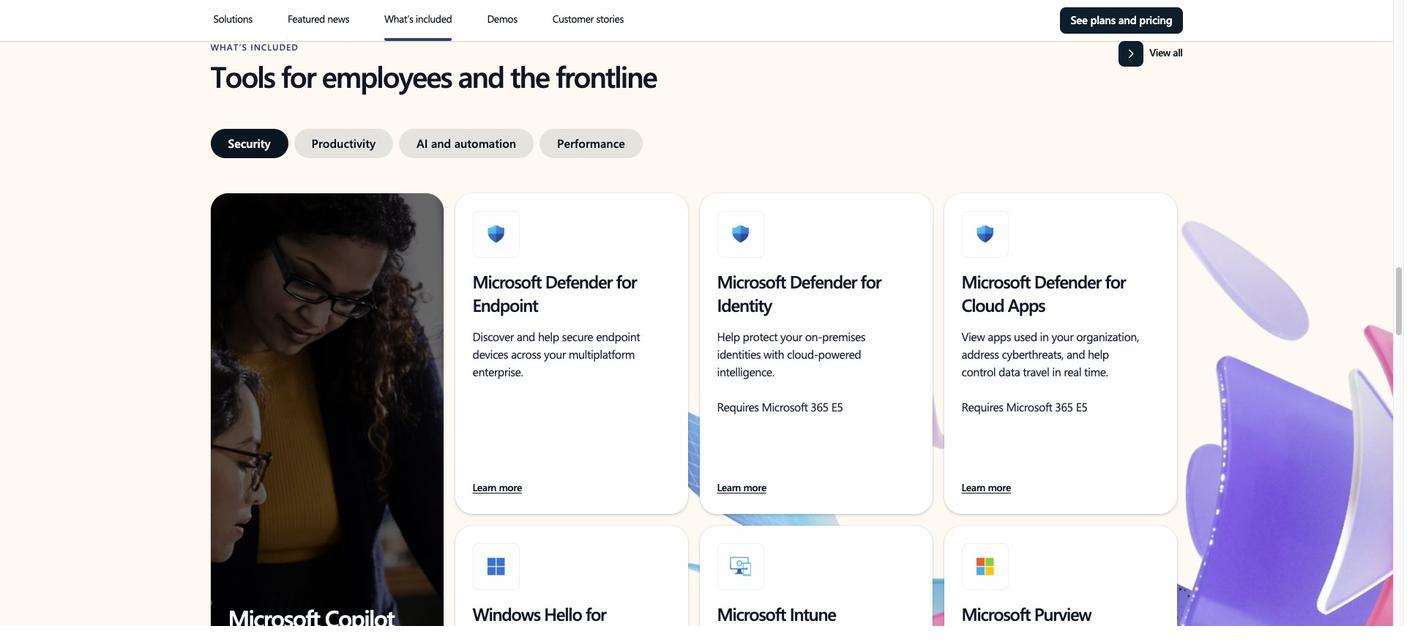 Task type: vqa. For each thing, say whether or not it's contained in the screenshot.
the bottommost maximize
no



Task type: describe. For each thing, give the bounding box(es) containing it.
e5 for microsoft defender for cloud apps
[[1076, 399, 1088, 414]]

microsoft for microsoft intune
[[717, 602, 786, 625]]

learn more link for identity
[[717, 480, 767, 496]]

365 for cloud
[[1056, 399, 1073, 414]]

microsoft for microsoft purview ediscovery
[[962, 602, 1031, 625]]

for for microsoft defender for endpoint
[[616, 269, 637, 293]]

business
[[473, 625, 533, 626]]

defender for endpoint
[[545, 269, 612, 293]]

requires microsoft 365 e5 for cloud
[[962, 399, 1088, 414]]

windows hello for business
[[473, 602, 606, 626]]

endpoint
[[473, 293, 538, 316]]

microsoft defender for endpoint
[[473, 269, 637, 316]]

ediscovery
[[962, 625, 1040, 626]]

365 for identity
[[811, 399, 829, 414]]

requires microsoft 365 e5 for identity
[[717, 399, 843, 414]]

learn more for cloud
[[962, 480, 1011, 494]]

requires for microsoft defender for cloud apps
[[962, 399, 1004, 414]]

see plans and pricing
[[1071, 12, 1173, 27]]

plans
[[1091, 12, 1116, 27]]

view
[[1150, 46, 1171, 60]]

intune
[[790, 602, 836, 625]]

view all
[[1150, 46, 1183, 60]]

microsoft purview ediscovery
[[962, 602, 1092, 626]]

purview
[[1035, 602, 1092, 625]]

tools
[[211, 56, 275, 95]]

for for microsoft defender for identity
[[861, 269, 881, 293]]

microsoft defender for cloud apps
[[962, 269, 1126, 316]]

see plans and pricing link
[[1061, 7, 1183, 34]]

learn for microsoft defender for identity
[[717, 480, 741, 494]]

more for endpoint
[[499, 480, 522, 494]]



Task type: locate. For each thing, give the bounding box(es) containing it.
2 more from the left
[[744, 480, 767, 494]]

0 horizontal spatial learn more link
[[473, 480, 522, 496]]

learn more link for cloud
[[962, 480, 1011, 496]]

1 defender from the left
[[545, 269, 612, 293]]

0 horizontal spatial and
[[458, 56, 504, 95]]

1 365 from the left
[[811, 399, 829, 414]]

view all link
[[1119, 41, 1183, 67]]

windows
[[473, 602, 540, 625]]

apps
[[1008, 293, 1045, 316]]

1 more from the left
[[499, 480, 522, 494]]

cloud
[[962, 293, 1004, 316]]

microsoft for microsoft defender for identity
[[717, 269, 786, 293]]

the
[[510, 56, 549, 95]]

tab list
[[211, 129, 1177, 158]]

frontline
[[556, 56, 657, 95]]

2 horizontal spatial more
[[988, 480, 1011, 494]]

and right plans
[[1119, 12, 1137, 27]]

microsoft inside microsoft defender for identity
[[717, 269, 786, 293]]

learn more
[[473, 480, 522, 494], [717, 480, 767, 494], [962, 480, 1011, 494]]

3 defender from the left
[[1035, 269, 1102, 293]]

defender
[[545, 269, 612, 293], [790, 269, 857, 293], [1035, 269, 1102, 293]]

1 horizontal spatial requires microsoft 365 e5
[[962, 399, 1088, 414]]

for for windows hello for business
[[586, 602, 606, 625]]

learn for microsoft defender for endpoint
[[473, 480, 497, 494]]

1 horizontal spatial more
[[744, 480, 767, 494]]

for
[[281, 56, 315, 95], [616, 269, 637, 293], [861, 269, 881, 293], [1106, 269, 1126, 293], [586, 602, 606, 625]]

and left the
[[458, 56, 504, 95]]

2 365 from the left
[[1056, 399, 1073, 414]]

0 horizontal spatial learn more
[[473, 480, 522, 494]]

2 learn more link from the left
[[717, 480, 767, 496]]

2 horizontal spatial learn more
[[962, 480, 1011, 494]]

2 learn from the left
[[717, 480, 741, 494]]

learn
[[473, 480, 497, 494], [717, 480, 741, 494], [962, 480, 986, 494]]

3 learn from the left
[[962, 480, 986, 494]]

1 requires microsoft 365 e5 from the left
[[717, 399, 843, 414]]

0 horizontal spatial e5
[[832, 399, 843, 414]]

2 learn more from the left
[[717, 480, 767, 494]]

more for cloud
[[988, 480, 1011, 494]]

0 vertical spatial and
[[1119, 12, 1137, 27]]

requires
[[717, 399, 759, 414], [962, 399, 1004, 414]]

microsoft
[[473, 269, 541, 293], [717, 269, 786, 293], [962, 269, 1031, 293], [762, 399, 808, 414], [1007, 399, 1053, 414], [717, 602, 786, 625], [962, 602, 1031, 625]]

1 horizontal spatial learn more link
[[717, 480, 767, 496]]

microsoft inside microsoft defender for endpoint
[[473, 269, 541, 293]]

microsoft inside microsoft defender for cloud apps
[[962, 269, 1031, 293]]

3 more from the left
[[988, 480, 1011, 494]]

0 horizontal spatial more
[[499, 480, 522, 494]]

and inside in-page quick links element
[[1119, 12, 1137, 27]]

for inside microsoft defender for cloud apps
[[1106, 269, 1126, 293]]

tools for employees and the frontline
[[211, 56, 657, 95]]

1 learn more link from the left
[[473, 480, 522, 496]]

1 requires from the left
[[717, 399, 759, 414]]

microsoft for microsoft defender for cloud apps
[[962, 269, 1031, 293]]

2 defender from the left
[[790, 269, 857, 293]]

1 learn from the left
[[473, 480, 497, 494]]

hello
[[544, 602, 582, 625]]

pricing
[[1140, 12, 1173, 27]]

microsoft intune
[[717, 602, 836, 625]]

0 horizontal spatial 365
[[811, 399, 829, 414]]

2 horizontal spatial learn more link
[[962, 480, 1011, 496]]

for inside microsoft defender for identity
[[861, 269, 881, 293]]

learn more for identity
[[717, 480, 767, 494]]

1 horizontal spatial learn
[[717, 480, 741, 494]]

365
[[811, 399, 829, 414], [1056, 399, 1073, 414]]

2 horizontal spatial learn
[[962, 480, 986, 494]]

1 e5 from the left
[[832, 399, 843, 414]]

learn more link
[[473, 480, 522, 496], [717, 480, 767, 496], [962, 480, 1011, 496]]

and
[[1119, 12, 1137, 27], [458, 56, 504, 95]]

requires for microsoft defender for identity
[[717, 399, 759, 414]]

for inside microsoft defender for endpoint
[[616, 269, 637, 293]]

requires microsoft 365 e5
[[717, 399, 843, 414], [962, 399, 1088, 414]]

1 horizontal spatial e5
[[1076, 399, 1088, 414]]

0 horizontal spatial defender
[[545, 269, 612, 293]]

e5
[[832, 399, 843, 414], [1076, 399, 1088, 414]]

1 horizontal spatial and
[[1119, 12, 1137, 27]]

microsoft defender for identity
[[717, 269, 881, 316]]

2 horizontal spatial defender
[[1035, 269, 1102, 293]]

0 horizontal spatial learn
[[473, 480, 497, 494]]

defender inside microsoft defender for endpoint
[[545, 269, 612, 293]]

for for microsoft defender for cloud apps
[[1106, 269, 1126, 293]]

employees
[[322, 56, 452, 95]]

learn for microsoft defender for cloud apps
[[962, 480, 986, 494]]

defender inside microsoft defender for identity
[[790, 269, 857, 293]]

defender for cloud
[[1035, 269, 1102, 293]]

in-page quick links element
[[141, 0, 1253, 41]]

see
[[1071, 12, 1088, 27]]

e5 for microsoft defender for identity
[[832, 399, 843, 414]]

what's included image
[[384, 38, 452, 41]]

microsoft inside microsoft purview ediscovery
[[962, 602, 1031, 625]]

1 horizontal spatial 365
[[1056, 399, 1073, 414]]

2 requires from the left
[[962, 399, 1004, 414]]

microsoft for microsoft defender for endpoint
[[473, 269, 541, 293]]

1 vertical spatial and
[[458, 56, 504, 95]]

defender for identity
[[790, 269, 857, 293]]

3 learn more from the left
[[962, 480, 1011, 494]]

learn more link for endpoint
[[473, 480, 522, 496]]

more
[[499, 480, 522, 494], [744, 480, 767, 494], [988, 480, 1011, 494]]

more for identity
[[744, 480, 767, 494]]

2 e5 from the left
[[1076, 399, 1088, 414]]

3 learn more link from the left
[[962, 480, 1011, 496]]

1 horizontal spatial requires
[[962, 399, 1004, 414]]

all
[[1173, 46, 1183, 60]]

2 requires microsoft 365 e5 from the left
[[962, 399, 1088, 414]]

defender inside microsoft defender for cloud apps
[[1035, 269, 1102, 293]]

learn more for endpoint
[[473, 480, 522, 494]]

1 learn more from the left
[[473, 480, 522, 494]]

1 horizontal spatial learn more
[[717, 480, 767, 494]]

0 horizontal spatial requires
[[717, 399, 759, 414]]

0 horizontal spatial requires microsoft 365 e5
[[717, 399, 843, 414]]

1 horizontal spatial defender
[[790, 269, 857, 293]]

identity
[[717, 293, 772, 316]]

for inside 'windows hello for business'
[[586, 602, 606, 625]]



